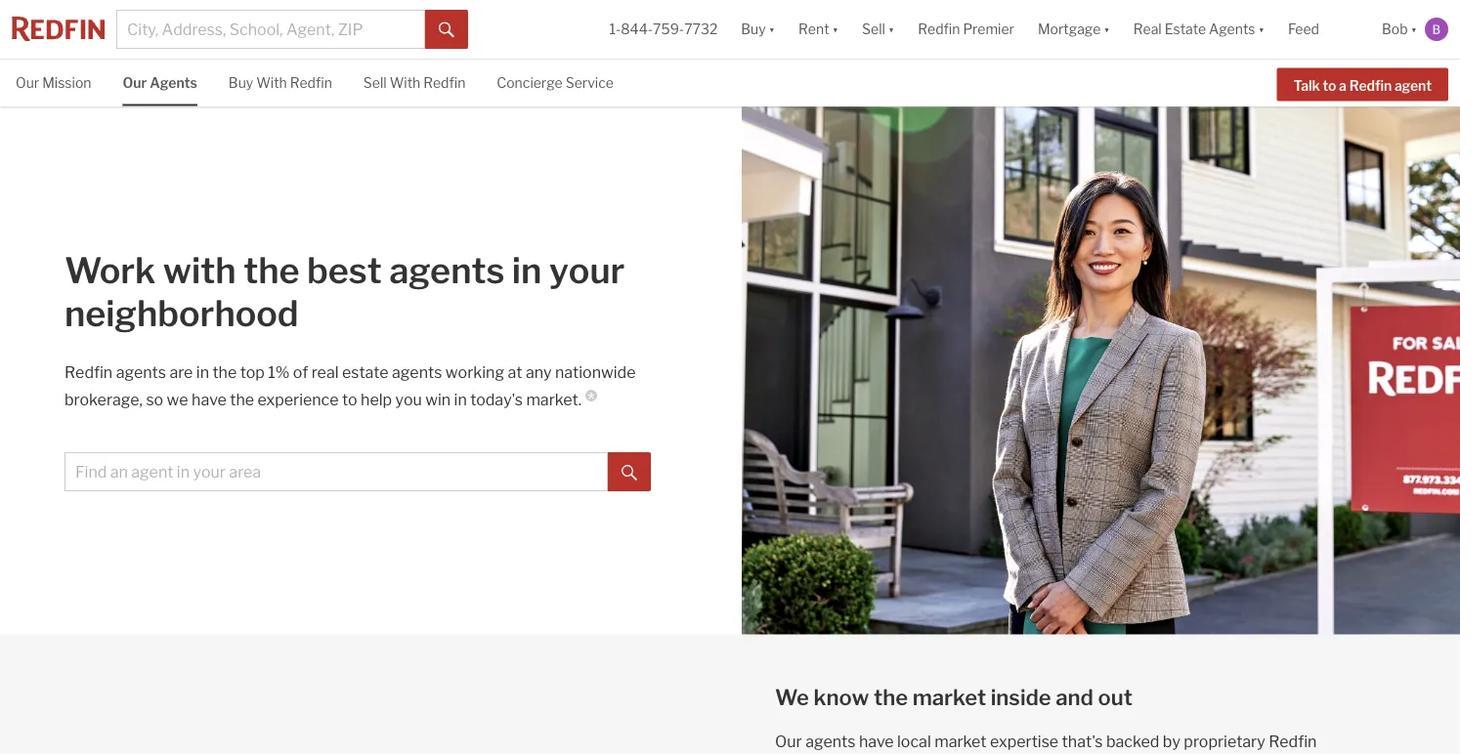 Task type: describe. For each thing, give the bounding box(es) containing it.
of
[[293, 363, 308, 382]]

with for sell
[[390, 75, 421, 91]]

our for our agents
[[123, 75, 147, 91]]

concierge service link
[[497, 60, 614, 104]]

to inside button
[[1323, 77, 1336, 94]]

expertise
[[990, 733, 1059, 752]]

buy for buy with redfin
[[229, 75, 253, 91]]

redfin inside "talk to a redfin agent" button
[[1350, 77, 1392, 94]]

submit search image for city, address, school, agent, zip search field
[[439, 22, 455, 38]]

the left top
[[213, 363, 237, 382]]

mortgage ▾ button
[[1026, 0, 1122, 59]]

rent ▾
[[799, 21, 839, 38]]

service
[[566, 75, 614, 91]]

buy with redfin
[[229, 75, 332, 91]]

neighborhood
[[64, 292, 299, 335]]

real estate agents ▾ link
[[1134, 0, 1265, 59]]

agent
[[1395, 77, 1432, 94]]

a redfin agent image
[[742, 107, 1460, 635]]

▾ for buy ▾
[[769, 21, 775, 38]]

our agents
[[123, 75, 197, 91]]

submit search image for find an agent in your area search field
[[622, 465, 637, 481]]

user photo image
[[1425, 18, 1449, 41]]

we
[[167, 390, 188, 409]]

work
[[64, 249, 156, 292]]

1-844-759-7732 link
[[609, 21, 718, 38]]

top
[[240, 363, 265, 382]]

by
[[1163, 733, 1181, 752]]

redfin premier
[[918, 21, 1015, 38]]

have inside our agents have local market expertise that's backed by proprietary redfin
[[859, 733, 894, 752]]

we know the market inside and out
[[775, 684, 1133, 711]]

redfin inside redfin premier button
[[918, 21, 960, 38]]

1 vertical spatial in
[[196, 363, 209, 382]]

win
[[425, 390, 451, 409]]

sell ▾ button
[[862, 0, 895, 59]]

working
[[446, 363, 504, 382]]

▾ for mortgage ▾
[[1104, 21, 1110, 38]]

▾ for rent ▾
[[832, 21, 839, 38]]

feed button
[[1277, 0, 1370, 59]]

our mission
[[16, 75, 91, 91]]

bob
[[1382, 21, 1408, 38]]

7732
[[684, 21, 718, 38]]

backed
[[1106, 733, 1160, 752]]

estate
[[342, 363, 389, 382]]

market inside our agents have local market expertise that's backed by proprietary redfin
[[935, 733, 987, 752]]

sell for sell with redfin
[[363, 75, 387, 91]]

your
[[549, 249, 625, 292]]

with
[[163, 249, 236, 292]]

nationwide
[[555, 363, 636, 382]]

▾ for bob ▾
[[1411, 21, 1417, 38]]

proprietary
[[1184, 733, 1266, 752]]

and
[[1056, 684, 1094, 711]]

feed
[[1288, 21, 1320, 38]]

real
[[1134, 21, 1162, 38]]

our for our agents have local market expertise that's backed by proprietary redfin
[[775, 733, 802, 752]]

2 vertical spatial in
[[454, 390, 467, 409]]

you
[[395, 390, 422, 409]]

the down top
[[230, 390, 254, 409]]

5 ▾ from the left
[[1258, 21, 1265, 38]]

inside
[[991, 684, 1051, 711]]

real
[[311, 363, 339, 382]]

buy ▾
[[741, 21, 775, 38]]

rent
[[799, 21, 829, 38]]

redfin inside our agents have local market expertise that's backed by proprietary redfin
[[1269, 733, 1317, 752]]

real estate agents ▾
[[1134, 21, 1265, 38]]

1 vertical spatial agents
[[150, 75, 197, 91]]

sell ▾ button
[[850, 0, 906, 59]]

sell with redfin link
[[363, 60, 466, 104]]

any
[[526, 363, 552, 382]]

to inside redfin agents are in the top 1% of real estate agents working at any nationwide brokerage, so we have the experience to help you win in today's market.
[[342, 390, 357, 409]]

sell ▾
[[862, 21, 895, 38]]

at
[[508, 363, 522, 382]]



Task type: locate. For each thing, give the bounding box(es) containing it.
redfin inside buy with redfin link
[[290, 75, 332, 91]]

1 with from the left
[[256, 75, 287, 91]]

work with the best agents in your neighborhood
[[64, 249, 625, 335]]

1-844-759-7732
[[609, 21, 718, 38]]

have right we
[[192, 390, 227, 409]]

1 vertical spatial sell
[[363, 75, 387, 91]]

rent ▾ button
[[787, 0, 850, 59]]

0 horizontal spatial our
[[16, 75, 39, 91]]

▾ left 'rent'
[[769, 21, 775, 38]]

1 ▾ from the left
[[769, 21, 775, 38]]

Find an agent in your area search field
[[64, 453, 608, 492]]

0 horizontal spatial agents
[[150, 75, 197, 91]]

our inside our mission link
[[16, 75, 39, 91]]

mortgage ▾
[[1038, 21, 1110, 38]]

1-
[[609, 21, 621, 38]]

1 vertical spatial submit search image
[[622, 465, 637, 481]]

844-
[[621, 21, 653, 38]]

talk to a redfin agent button
[[1277, 68, 1449, 101]]

the inside work with the best agents in your neighborhood
[[244, 249, 300, 292]]

our mission link
[[16, 60, 91, 104]]

real estate agents ▾ button
[[1122, 0, 1277, 59]]

0 vertical spatial have
[[192, 390, 227, 409]]

our agents have local market expertise that's backed by proprietary redfin
[[775, 733, 1317, 755]]

in inside work with the best agents in your neighborhood
[[512, 249, 542, 292]]

talk
[[1294, 77, 1320, 94]]

redfin right proprietary
[[1269, 733, 1317, 752]]

▾ right rent ▾
[[888, 21, 895, 38]]

1 vertical spatial buy
[[229, 75, 253, 91]]

market down 'we know the market inside and out' at the bottom of the page
[[935, 733, 987, 752]]

City, Address, School, Agent, ZIP search field
[[116, 10, 425, 49]]

2 horizontal spatial in
[[512, 249, 542, 292]]

1 vertical spatial have
[[859, 733, 894, 752]]

redfin left the concierge
[[423, 75, 466, 91]]

our inside our agents link
[[123, 75, 147, 91]]

in right win at left bottom
[[454, 390, 467, 409]]

our agents link
[[123, 60, 197, 104]]

mission
[[42, 75, 91, 91]]

▾ right mortgage
[[1104, 21, 1110, 38]]

1 horizontal spatial submit search image
[[622, 465, 637, 481]]

market.
[[526, 390, 582, 409]]

2 ▾ from the left
[[832, 21, 839, 38]]

redfin premier button
[[906, 0, 1026, 59]]

have
[[192, 390, 227, 409], [859, 733, 894, 752]]

1%
[[268, 363, 290, 382]]

our
[[16, 75, 39, 91], [123, 75, 147, 91], [775, 733, 802, 752]]

local
[[897, 733, 931, 752]]

1 horizontal spatial agents
[[1209, 21, 1256, 38]]

sell inside sell ▾ dropdown button
[[862, 21, 885, 38]]

help
[[361, 390, 392, 409]]

brokerage,
[[64, 390, 143, 409]]

1 horizontal spatial buy
[[741, 21, 766, 38]]

▾
[[769, 21, 775, 38], [832, 21, 839, 38], [888, 21, 895, 38], [1104, 21, 1110, 38], [1258, 21, 1265, 38], [1411, 21, 1417, 38]]

0 horizontal spatial in
[[196, 363, 209, 382]]

2 with from the left
[[390, 75, 421, 91]]

1 horizontal spatial to
[[1323, 77, 1336, 94]]

1 horizontal spatial with
[[390, 75, 421, 91]]

mortgage
[[1038, 21, 1101, 38]]

the right with
[[244, 249, 300, 292]]

▾ right 'rent'
[[832, 21, 839, 38]]

1 vertical spatial to
[[342, 390, 357, 409]]

0 vertical spatial sell
[[862, 21, 885, 38]]

in
[[512, 249, 542, 292], [196, 363, 209, 382], [454, 390, 467, 409]]

concierge service
[[497, 75, 614, 91]]

redfin inside sell with redfin link
[[423, 75, 466, 91]]

a
[[1339, 77, 1347, 94]]

redfin agents are in the top 1% of real estate agents working at any nationwide brokerage, so we have the experience to help you win in today's market.
[[64, 363, 636, 409]]

market
[[913, 684, 986, 711], [935, 733, 987, 752]]

sell right "buy with redfin"
[[363, 75, 387, 91]]

redfin inside redfin agents are in the top 1% of real estate agents working at any nationwide brokerage, so we have the experience to help you win in today's market.
[[64, 363, 113, 382]]

1 horizontal spatial have
[[859, 733, 894, 752]]

▾ right bob
[[1411, 21, 1417, 38]]

sell for sell ▾
[[862, 21, 885, 38]]

buy ▾ button
[[741, 0, 775, 59]]

0 vertical spatial buy
[[741, 21, 766, 38]]

talk to a redfin agent
[[1294, 77, 1432, 94]]

6 ▾ from the left
[[1411, 21, 1417, 38]]

0 horizontal spatial with
[[256, 75, 287, 91]]

4 ▾ from the left
[[1104, 21, 1110, 38]]

sell right rent ▾
[[862, 21, 885, 38]]

to
[[1323, 77, 1336, 94], [342, 390, 357, 409]]

buy with redfin link
[[229, 60, 332, 104]]

sell inside sell with redfin link
[[363, 75, 387, 91]]

agents
[[389, 249, 505, 292], [116, 363, 166, 382], [392, 363, 442, 382], [806, 733, 856, 752]]

0 horizontal spatial buy
[[229, 75, 253, 91]]

market up "local"
[[913, 684, 986, 711]]

1 horizontal spatial our
[[123, 75, 147, 91]]

agents inside our agents have local market expertise that's backed by proprietary redfin
[[806, 733, 856, 752]]

▾ left feed
[[1258, 21, 1265, 38]]

bob ▾
[[1382, 21, 1417, 38]]

1 horizontal spatial sell
[[862, 21, 885, 38]]

disclaimer image
[[586, 390, 597, 402]]

our left mission
[[16, 75, 39, 91]]

to left help
[[342, 390, 357, 409]]

buy
[[741, 21, 766, 38], [229, 75, 253, 91]]

have inside redfin agents are in the top 1% of real estate agents working at any nationwide brokerage, so we have the experience to help you win in today's market.
[[192, 390, 227, 409]]

agents
[[1209, 21, 1256, 38], [150, 75, 197, 91]]

have left "local"
[[859, 733, 894, 752]]

sell
[[862, 21, 885, 38], [363, 75, 387, 91]]

that's
[[1062, 733, 1103, 752]]

the
[[244, 249, 300, 292], [213, 363, 237, 382], [230, 390, 254, 409], [874, 684, 908, 711]]

0 horizontal spatial submit search image
[[439, 22, 455, 38]]

▾ for sell ▾
[[888, 21, 895, 38]]

to left the a
[[1323, 77, 1336, 94]]

our down we
[[775, 733, 802, 752]]

redfin down city, address, school, agent, zip search field
[[290, 75, 332, 91]]

agents inside work with the best agents in your neighborhood
[[389, 249, 505, 292]]

are
[[169, 363, 193, 382]]

1 horizontal spatial in
[[454, 390, 467, 409]]

we
[[775, 684, 809, 711]]

0 vertical spatial to
[[1323, 77, 1336, 94]]

our right mission
[[123, 75, 147, 91]]

0 horizontal spatial have
[[192, 390, 227, 409]]

2 horizontal spatial our
[[775, 733, 802, 752]]

agents inside dropdown button
[[1209, 21, 1256, 38]]

sell with redfin
[[363, 75, 466, 91]]

with for buy
[[256, 75, 287, 91]]

know
[[814, 684, 869, 711]]

estate
[[1165, 21, 1206, 38]]

our inside our agents have local market expertise that's backed by proprietary redfin
[[775, 733, 802, 752]]

today's
[[470, 390, 523, 409]]

buy down city, address, school, agent, zip search field
[[229, 75, 253, 91]]

redfin right the a
[[1350, 77, 1392, 94]]

0 vertical spatial submit search image
[[439, 22, 455, 38]]

mortgage ▾ button
[[1038, 0, 1110, 59]]

1 vertical spatial market
[[935, 733, 987, 752]]

buy right 7732 on the top of the page
[[741, 21, 766, 38]]

buy inside dropdown button
[[741, 21, 766, 38]]

3 ▾ from the left
[[888, 21, 895, 38]]

rent ▾ button
[[799, 0, 839, 59]]

submit search image
[[439, 22, 455, 38], [622, 465, 637, 481]]

redfin up brokerage,
[[64, 363, 113, 382]]

redfin
[[918, 21, 960, 38], [290, 75, 332, 91], [423, 75, 466, 91], [1350, 77, 1392, 94], [64, 363, 113, 382], [1269, 733, 1317, 752]]

experience
[[258, 390, 339, 409]]

redfin left premier
[[918, 21, 960, 38]]

so
[[146, 390, 163, 409]]

buy ▾ button
[[730, 0, 787, 59]]

759-
[[653, 21, 684, 38]]

0 vertical spatial agents
[[1209, 21, 1256, 38]]

our for our mission
[[16, 75, 39, 91]]

the right know at the right bottom of page
[[874, 684, 908, 711]]

in right the are
[[196, 363, 209, 382]]

0 horizontal spatial sell
[[363, 75, 387, 91]]

best
[[307, 249, 382, 292]]

0 horizontal spatial to
[[342, 390, 357, 409]]

out
[[1098, 684, 1133, 711]]

0 vertical spatial market
[[913, 684, 986, 711]]

in left 'your'
[[512, 249, 542, 292]]

premier
[[963, 21, 1015, 38]]

concierge
[[497, 75, 563, 91]]

0 vertical spatial in
[[512, 249, 542, 292]]

buy for buy ▾
[[741, 21, 766, 38]]



Task type: vqa. For each thing, say whether or not it's contained in the screenshot.
543K
no



